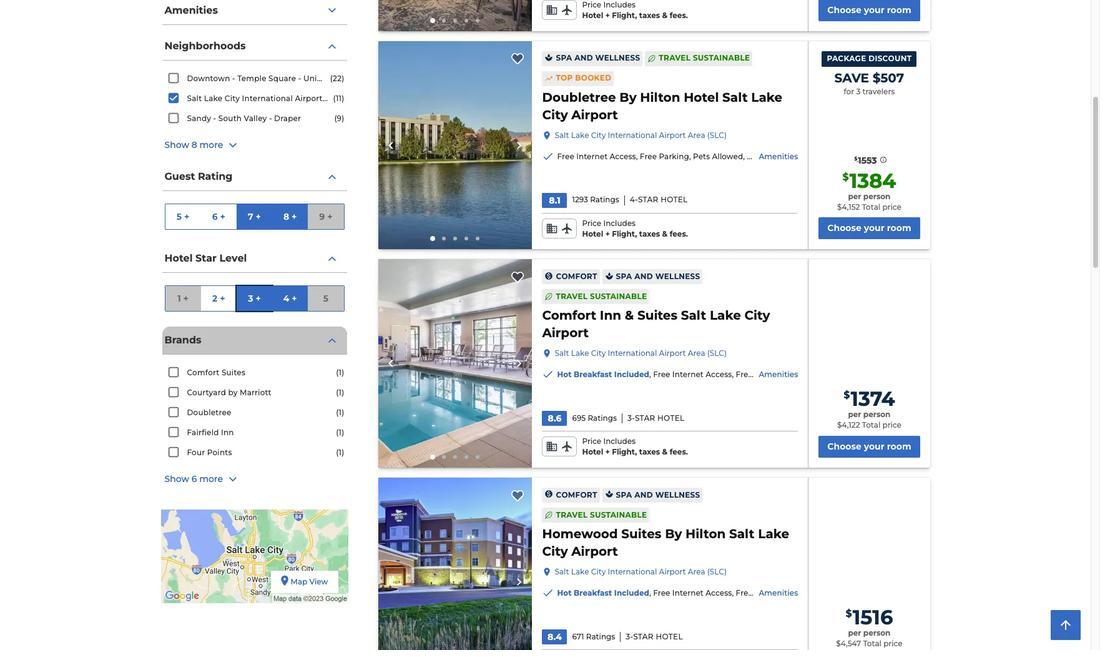 Task type: locate. For each thing, give the bounding box(es) containing it.
hot up '8.4'
[[558, 588, 572, 598]]

3 fees. from the top
[[670, 447, 688, 457]]

1 vertical spatial travel sustainable
[[556, 292, 648, 301]]

wellness up comfort inn & suites salt lake city airport element
[[656, 272, 701, 281]]

and up homewood suites by hilton salt lake city airport
[[635, 490, 653, 500]]

0 vertical spatial inn
[[600, 308, 622, 323]]

2 hot from the top
[[558, 588, 572, 598]]

3 price includes hotel + flight, taxes & fees. from the top
[[583, 437, 688, 457]]

go to image #4 image for 1374
[[465, 455, 469, 459]]

3 go to image #5 image from the top
[[476, 455, 480, 459]]

spa up top
[[556, 53, 573, 63]]

$ inside $ 1384 per person $4,152 total price
[[843, 171, 849, 183]]

and up comfort inn & suites salt lake city airport
[[635, 272, 653, 281]]

(slc) for for 3 travelers
[[708, 130, 727, 140]]

choose your room for 1st choose your room button
[[828, 4, 912, 15]]

5 left 6 +
[[177, 211, 182, 222]]

1 choose your room from the top
[[828, 4, 912, 15]]

3- right 671 ratings
[[626, 632, 634, 641]]

, down homewood suites by hilton salt lake city airport
[[650, 588, 651, 598]]

price for 1384
[[883, 202, 902, 212]]

1 swimming from the top
[[843, 370, 886, 379]]

4 (1) from the top
[[336, 428, 345, 437]]

go to image #2 image
[[442, 19, 446, 22], [442, 237, 446, 241], [442, 455, 446, 459]]

0 vertical spatial center,
[[938, 370, 966, 379]]

0 vertical spatial go to image #2 image
[[442, 19, 446, 22]]

1 vertical spatial internet
[[673, 588, 704, 598]]

show up the guest
[[165, 139, 189, 151]]

choose your room down $4,152
[[828, 223, 912, 234]]

pool, up 1516 at the right of the page
[[888, 588, 907, 598]]

internet down comfort inn & suites salt lake city airport element
[[673, 370, 704, 379]]

1 vertical spatial 8
[[284, 211, 289, 222]]

choose your room button down $4,152
[[819, 218, 921, 240]]

0 vertical spatial choose your room button
[[819, 0, 921, 21]]

1 vertical spatial inn
[[221, 428, 234, 437]]

per up $4,547 at the right of the page
[[849, 628, 862, 638]]

1 , from the top
[[650, 370, 651, 379]]

1 person from the top
[[864, 192, 891, 201]]

package discount
[[827, 54, 912, 63]]

2 swimming from the top
[[843, 588, 886, 598]]

2 vertical spatial travel
[[556, 510, 588, 519]]

total inside $ 1384 per person $4,152 total price
[[863, 202, 881, 212]]

choose your room up package discount
[[828, 4, 912, 15]]

spa up homewood
[[616, 490, 633, 500]]

star right the 1293 ratings
[[638, 195, 659, 205]]

fairfield
[[187, 428, 219, 437]]

internet down homewood suites by hilton salt lake city airport element
[[673, 588, 704, 598]]

show for brands
[[165, 474, 189, 485]]

pets for per person
[[789, 370, 806, 379]]

1 price includes hotel + flight, taxes & fees. from the top
[[583, 0, 688, 20]]

doubletree by hilton hotel salt lake city airport
[[543, 90, 783, 122]]

2 vertical spatial price
[[884, 639, 903, 648]]

0 horizontal spatial 6
[[192, 474, 197, 485]]

1 pets from the top
[[789, 370, 806, 379]]

0 vertical spatial and
[[575, 53, 593, 63]]

1 vertical spatial wellness
[[656, 272, 701, 281]]

1 horizontal spatial 3
[[857, 87, 861, 96]]

2 go to image #5 image from the top
[[476, 237, 480, 241]]

choose for second choose your room button from the top
[[828, 223, 862, 234]]

3-star hotel right the 695 ratings
[[628, 414, 685, 423]]

1 hot from the top
[[558, 370, 572, 379]]

amenities for for 3 travelers
[[759, 152, 799, 161]]

access,
[[706, 370, 734, 379], [706, 588, 734, 598]]

wellness
[[596, 53, 641, 63], [656, 272, 701, 281], [656, 490, 701, 500]]

doubletree
[[543, 90, 616, 105], [187, 408, 231, 417]]

ratings right 671
[[586, 632, 616, 641]]

0 vertical spatial spa,
[[1063, 370, 1079, 379]]

3 includes from the top
[[604, 437, 636, 446]]

0 horizontal spatial 5
[[177, 211, 182, 222]]

star for per person
[[635, 414, 656, 423]]

inn
[[600, 308, 622, 323], [221, 428, 234, 437]]

5 right 4 +
[[323, 293, 329, 304]]

2 pool, from the top
[[888, 588, 907, 598]]

8 down sandy
[[192, 139, 197, 151]]

2 allowed, from the top
[[809, 588, 841, 598]]

1 horizontal spatial 5
[[323, 293, 329, 304]]

3 taxes from the top
[[640, 447, 660, 457]]

four points
[[187, 448, 232, 457]]

salt lake city international airport area (slc) for 1516
[[555, 567, 727, 577]]

2 go to image #4 image from the top
[[465, 237, 469, 241]]

spa and wellness up homewood suites by hilton salt lake city airport
[[616, 490, 701, 500]]

1 go to image #4 image from the top
[[465, 19, 469, 22]]

0 vertical spatial person
[[864, 192, 891, 201]]

(9)
[[334, 114, 345, 123]]

0 vertical spatial allowed,
[[809, 370, 841, 379]]

0 vertical spatial pool,
[[888, 370, 907, 379]]

(slc) for per person
[[708, 349, 727, 358]]

go to image #3 image
[[454, 19, 457, 22], [454, 237, 457, 241], [454, 455, 457, 459]]

1 more from the top
[[200, 139, 223, 151]]

&
[[663, 11, 668, 20], [663, 229, 668, 238], [625, 308, 634, 323], [663, 447, 668, 457]]

included for per person
[[615, 370, 650, 379]]

(slc) for 1516
[[708, 567, 727, 577]]

3 right for
[[857, 87, 861, 96]]

swimming for 1516
[[843, 588, 886, 598]]

1 property building image from the top
[[378, 41, 533, 250]]

spa and wellness up booked
[[556, 53, 641, 63]]

8 inside button
[[284, 211, 289, 222]]

1 internet from the top
[[673, 370, 704, 379]]

1 vertical spatial included
[[615, 588, 650, 598]]

0 vertical spatial your
[[864, 4, 885, 15]]

$
[[855, 155, 858, 162], [843, 171, 849, 183], [844, 389, 851, 401], [846, 608, 853, 620]]

8 right 7 +
[[284, 211, 289, 222]]

3 per from the top
[[849, 628, 862, 638]]

fees. for 1374
[[670, 447, 688, 457]]

go to image #5 image
[[476, 19, 480, 22], [476, 237, 480, 241], [476, 455, 480, 459]]

0 vertical spatial 6
[[212, 211, 218, 222]]

fitness
[[909, 370, 936, 379], [909, 588, 936, 598]]

person inside $ 1374 per person $4,122 total price
[[864, 410, 891, 419]]

airport
[[295, 94, 323, 103], [572, 107, 618, 122], [659, 130, 686, 140], [543, 326, 589, 341], [659, 349, 686, 358], [1002, 370, 1029, 379], [572, 544, 618, 559], [659, 567, 686, 577], [1002, 588, 1029, 598]]

hot for 1516
[[558, 588, 572, 598]]

suites for comfort suites
[[222, 368, 246, 377]]

2 vertical spatial price
[[583, 437, 602, 446]]

1 vertical spatial go to image #4 image
[[465, 237, 469, 241]]

hotel inside 'dropdown button'
[[165, 252, 193, 264]]

1374
[[851, 387, 896, 411]]

$ left the 1384
[[843, 171, 849, 183]]

by
[[228, 388, 238, 397]]

inn inside comfort inn & suites salt lake city airport
[[600, 308, 622, 323]]

salt lake city international airport area (slc) for for 3 travelers
[[555, 130, 727, 140]]

1 horizontal spatial doubletree
[[543, 90, 616, 105]]

price
[[583, 0, 602, 9], [583, 219, 602, 228], [583, 437, 602, 446]]

property building image for for 3 travelers
[[378, 41, 533, 250]]

allowed, up $4,122
[[809, 370, 841, 379]]

inn for fairfield
[[221, 428, 234, 437]]

city inside homewood suites by hilton salt lake city airport
[[543, 544, 568, 559]]

2 vertical spatial suites
[[622, 527, 662, 542]]

1 flight, from the top
[[612, 11, 637, 20]]

2 shuttle, from the top
[[1031, 588, 1061, 598]]

spa, left resta
[[1063, 588, 1079, 598]]

wellness up booked
[[596, 53, 641, 63]]

salt inside "doubletree by hilton hotel salt lake city airport"
[[723, 90, 748, 105]]

2 kitchen, from the top
[[968, 588, 1000, 598]]

7 + button
[[237, 204, 272, 229]]

show 8 more
[[165, 139, 223, 151]]

travel sustainable up comfort inn & suites salt lake city airport
[[556, 292, 648, 301]]

choose your room down $4,122
[[828, 441, 912, 452]]

1 go to image #1 image from the top
[[430, 18, 435, 23]]

$ for 1384
[[843, 171, 849, 183]]

2 spa, from the top
[[1063, 588, 1079, 598]]

international down "doubletree by hilton hotel salt lake city airport"
[[608, 130, 657, 140]]

by
[[620, 90, 637, 105], [665, 527, 682, 542]]

sustainable for 1516
[[590, 510, 648, 519]]

travel sustainable up doubletree by hilton hotel salt lake city airport element at the top of the page
[[659, 53, 751, 63]]

1 horizontal spatial by
[[665, 527, 682, 542]]

, for 1516
[[650, 588, 651, 598]]

2 fees. from the top
[[670, 229, 688, 238]]

- right valley on the left top of the page
[[269, 114, 272, 123]]

0 horizontal spatial 3
[[248, 293, 253, 304]]

1 vertical spatial and
[[635, 272, 653, 281]]

1 vertical spatial access,
[[706, 588, 734, 598]]

0 vertical spatial flight,
[[612, 11, 637, 20]]

1293 ratings
[[573, 195, 620, 205]]

area
[[325, 94, 343, 103], [688, 130, 706, 140], [688, 349, 706, 358], [688, 567, 706, 577]]

pool, for per person
[[888, 370, 907, 379]]

salt lake city international airport area (slc) down "doubletree by hilton hotel salt lake city airport"
[[555, 130, 727, 140]]

amenities
[[165, 4, 218, 16], [759, 152, 799, 161], [759, 370, 799, 379], [759, 588, 799, 598]]

2 included from the top
[[615, 588, 650, 598]]

1 pool, from the top
[[888, 370, 907, 379]]

swimming up 1374
[[843, 370, 886, 379]]

room down $ 1384 per person $4,152 total price
[[888, 223, 912, 234]]

1 vertical spatial person
[[864, 410, 891, 419]]

1 vertical spatial price includes hotel + flight, taxes & fees.
[[583, 219, 688, 238]]

0 vertical spatial hilton
[[641, 90, 681, 105]]

price inside $ 1384 per person $4,152 total price
[[883, 202, 902, 212]]

2 vertical spatial flight,
[[612, 447, 637, 457]]

2 go to image #3 image from the top
[[454, 237, 457, 241]]

4 photo carousel region from the top
[[378, 478, 533, 650]]

2 person from the top
[[864, 410, 891, 419]]

1 vertical spatial pets
[[789, 588, 806, 598]]

spa for 1516
[[616, 490, 633, 500]]

per up $4,152
[[849, 192, 862, 201]]

travel sustainable up homewood
[[556, 510, 648, 519]]

2 vertical spatial taxes
[[640, 447, 660, 457]]

choose your room button down $4,122
[[819, 436, 921, 458]]

spa
[[556, 53, 573, 63], [616, 272, 633, 281], [616, 490, 633, 500]]

1 vertical spatial show
[[165, 474, 189, 485]]

show down four
[[165, 474, 189, 485]]

3 your from the top
[[864, 441, 885, 452]]

hot up 8.6
[[558, 370, 572, 379]]

1 vertical spatial suites
[[222, 368, 246, 377]]

brands button
[[162, 327, 347, 355]]

8 inside button
[[192, 139, 197, 151]]

& inside comfort inn & suites salt lake city airport
[[625, 308, 634, 323]]

doubletree down top booked
[[543, 90, 616, 105]]

2 taxes from the top
[[640, 229, 660, 238]]

2 internet from the top
[[673, 588, 704, 598]]

2 go to image #2 image from the top
[[442, 237, 446, 241]]

3 go to image #1 image from the top
[[430, 455, 435, 460]]

city inside comfort inn & suites salt lake city airport
[[745, 308, 771, 323]]

0 vertical spatial swimming
[[843, 370, 886, 379]]

2 breakfast from the top
[[574, 588, 612, 598]]

5 (1) from the top
[[336, 448, 345, 457]]

your for second choose your room button from the top
[[864, 223, 885, 234]]

8
[[192, 139, 197, 151], [284, 211, 289, 222]]

2 choose your room from the top
[[828, 223, 912, 234]]

2 vertical spatial go to image #4 image
[[465, 455, 469, 459]]

choose your room for second choose your room button from the top
[[828, 223, 912, 234]]

1 vertical spatial allowed,
[[809, 588, 841, 598]]

1 vertical spatial hot
[[558, 588, 572, 598]]

3-
[[628, 414, 635, 423], [626, 632, 634, 641]]

6 down four
[[192, 474, 197, 485]]

2 per from the top
[[849, 410, 862, 419]]

2 center, from the top
[[938, 588, 966, 598]]

8.4
[[548, 632, 562, 643]]

3 choose from the top
[[828, 441, 862, 452]]

2 vertical spatial go to image #3 image
[[454, 455, 457, 459]]

salt lake city international airport area (slc) down homewood suites by hilton salt lake city airport
[[555, 567, 727, 577]]

more down the four points
[[199, 474, 223, 485]]

3 go to image #3 image from the top
[[454, 455, 457, 459]]

2 vertical spatial price includes hotel + flight, taxes & fees.
[[583, 437, 688, 457]]

choose your room
[[828, 4, 912, 15], [828, 223, 912, 234], [828, 441, 912, 452]]

price inside $ 1374 per person $4,122 total price
[[883, 421, 902, 430]]

(slc) right (11)
[[345, 94, 365, 103]]

per inside the $ 1516 per person $4,547 total price
[[849, 628, 862, 638]]

suites inside comfort inn & suites salt lake city airport
[[638, 308, 678, 323]]

swimming pool image
[[378, 259, 533, 468]]

0 vertical spatial breakfast
[[574, 370, 612, 379]]

price down 1374
[[883, 421, 902, 430]]

0 vertical spatial by
[[620, 90, 637, 105]]

2 includes from the top
[[604, 219, 636, 228]]

3-star hotel right 671 ratings
[[626, 632, 683, 641]]

total right $4,547 at the right of the page
[[864, 639, 882, 648]]

kitchen, for 1516
[[968, 588, 1000, 598]]

per inside $ 1374 per person $4,122 total price
[[849, 410, 862, 419]]

1 vertical spatial includes
[[604, 219, 636, 228]]

park
[[345, 74, 363, 83]]

map
[[291, 577, 308, 587]]

property building image
[[378, 41, 533, 250], [378, 478, 533, 650]]

2 vertical spatial choose your room button
[[819, 436, 921, 458]]

0 vertical spatial ,
[[650, 370, 651, 379]]

1 vertical spatial price
[[883, 421, 902, 430]]

travel for per person
[[556, 292, 588, 301]]

3 photo carousel region from the top
[[378, 259, 533, 468]]

salt lake city international airport area (slc) down comfort inn & suites salt lake city airport
[[555, 349, 727, 358]]

total right $4,152
[[863, 202, 881, 212]]

2 your from the top
[[864, 223, 885, 234]]

2 show from the top
[[165, 474, 189, 485]]

total inside $ 1374 per person $4,122 total price
[[863, 421, 881, 430]]

$ left 1553
[[855, 155, 858, 162]]

5 inside 5 button
[[323, 293, 329, 304]]

choose up 'package'
[[828, 4, 862, 15]]

(22)
[[330, 74, 345, 83]]

area down doubletree by hilton hotel salt lake city airport element at the top of the page
[[688, 130, 706, 140]]

2 +
[[212, 293, 225, 304]]

shuttle, left acces
[[1031, 370, 1061, 379]]

kitchen,
[[968, 370, 1000, 379], [968, 588, 1000, 598]]

guest rating button
[[162, 163, 347, 191]]

(1)
[[336, 368, 345, 377], [336, 388, 345, 397], [336, 408, 345, 417], [336, 428, 345, 437], [336, 448, 345, 457]]

1 horizontal spatial 8
[[284, 211, 289, 222]]

price down the 1384
[[883, 202, 902, 212]]

1 vertical spatial pool,
[[888, 588, 907, 598]]

courtyard by marriott
[[187, 388, 272, 397]]

taxes
[[640, 11, 660, 20], [640, 229, 660, 238], [640, 447, 660, 457]]

total for 1516
[[864, 639, 882, 648]]

3 go to image #2 image from the top
[[442, 455, 446, 459]]

star right 671 ratings
[[634, 632, 654, 641]]

neighborhoods button
[[162, 32, 347, 61]]

2 property building image from the top
[[378, 478, 533, 650]]

hot
[[558, 370, 572, 379], [558, 588, 572, 598]]

$ inside the $ 1516 per person $4,547 total price
[[846, 608, 853, 620]]

wellness up homewood suites by hilton salt lake city airport element
[[656, 490, 701, 500]]

2 price includes hotel + flight, taxes & fees. from the top
[[583, 219, 688, 238]]

5 for 5
[[323, 293, 329, 304]]

ratings right 1293
[[590, 195, 620, 205]]

2 vertical spatial spa and wellness
[[616, 490, 701, 500]]

allowed,
[[809, 370, 841, 379], [809, 588, 841, 598]]

2 vertical spatial and
[[635, 490, 653, 500]]

area down homewood suites by hilton salt lake city airport element
[[688, 567, 706, 577]]

lake inside homewood suites by hilton salt lake city airport
[[759, 527, 790, 542]]

breakfast up the 695 ratings
[[574, 370, 612, 379]]

price inside the $ 1516 per person $4,547 total price
[[884, 639, 903, 648]]

2 , from the top
[[650, 588, 651, 598]]

0 vertical spatial go to image #1 image
[[430, 18, 435, 23]]

(slc) down comfort inn & suites salt lake city airport element
[[708, 349, 727, 358]]

lake inside "doubletree by hilton hotel salt lake city airport"
[[752, 90, 783, 105]]

1 price from the top
[[583, 0, 602, 9]]

suites
[[638, 308, 678, 323], [222, 368, 246, 377], [622, 527, 662, 542]]

show 6 more
[[165, 474, 223, 485]]

1 vertical spatial room
[[888, 223, 912, 234]]

+ for 4 +
[[292, 293, 297, 304]]

airport inside comfort inn & suites salt lake city airport
[[543, 326, 589, 341]]

sandy
[[187, 114, 211, 123]]

doubletree up the fairfield inn
[[187, 408, 231, 417]]

$ 1553
[[855, 155, 877, 166]]

2 pets from the top
[[789, 588, 806, 598]]

2 flight, from the top
[[612, 229, 637, 238]]

choose down $4,152
[[828, 223, 862, 234]]

1 vertical spatial center,
[[938, 588, 966, 598]]

$ inside $ 1374 per person $4,122 total price
[[844, 389, 851, 401]]

for
[[844, 87, 855, 96]]

1 vertical spatial spa
[[616, 272, 633, 281]]

2 choose from the top
[[828, 223, 862, 234]]

travel sustainable for per person
[[556, 292, 648, 301]]

1 vertical spatial go to image #3 image
[[454, 237, 457, 241]]

allowed, up $4,547 at the right of the page
[[809, 588, 841, 598]]

$ inside $ 1553
[[855, 155, 858, 162]]

2 price from the top
[[583, 219, 602, 228]]

1 vertical spatial ,
[[650, 588, 651, 598]]

0 vertical spatial taxes
[[640, 11, 660, 20]]

save
[[835, 70, 870, 85]]

1 allowed, from the top
[[809, 370, 841, 379]]

included
[[615, 370, 650, 379], [615, 588, 650, 598]]

homewood suites by hilton salt lake city airport element
[[543, 525, 799, 560]]

5 inside 5 + button
[[177, 211, 182, 222]]

1 horizontal spatial inn
[[600, 308, 622, 323]]

your down $ 1374 per person $4,122 total price
[[864, 441, 885, 452]]

1 vertical spatial fitness
[[909, 588, 936, 598]]

area down comfort inn & suites salt lake city airport element
[[688, 349, 706, 358]]

star inside 'dropdown button'
[[196, 252, 217, 264]]

(slc) down homewood suites by hilton salt lake city airport element
[[708, 567, 727, 577]]

1 vertical spatial your
[[864, 223, 885, 234]]

spa up comfort inn & suites salt lake city airport
[[616, 272, 633, 281]]

0 vertical spatial shuttle,
[[1031, 370, 1061, 379]]

per up $4,122
[[849, 410, 862, 419]]

1 horizontal spatial hilton
[[686, 527, 726, 542]]

per
[[849, 192, 862, 201], [849, 410, 862, 419], [849, 628, 862, 638]]

south
[[219, 114, 242, 123]]

1 vertical spatial kitchen,
[[968, 588, 1000, 598]]

acces
[[1081, 370, 1101, 379]]

top booked
[[556, 73, 612, 83]]

5 +
[[177, 211, 190, 222]]

2 room from the top
[[888, 223, 912, 234]]

suites inside homewood suites by hilton salt lake city airport
[[622, 527, 662, 542]]

1 center, from the top
[[938, 370, 966, 379]]

total
[[863, 202, 881, 212], [863, 421, 881, 430], [864, 639, 882, 648]]

shuttle, for per person
[[1031, 370, 1061, 379]]

2 fitness from the top
[[909, 588, 936, 598]]

3 price from the top
[[583, 437, 602, 446]]

includes for save $507
[[604, 219, 636, 228]]

internet for per person
[[673, 370, 704, 379]]

your for 1st choose your room button
[[864, 4, 885, 15]]

0 vertical spatial hot
[[558, 370, 572, 379]]

1 shuttle, from the top
[[1031, 370, 1061, 379]]

2 parking, from the top
[[755, 588, 787, 598]]

2 more from the top
[[199, 474, 223, 485]]

2 vertical spatial person
[[864, 628, 891, 638]]

internet
[[673, 370, 704, 379], [673, 588, 704, 598]]

your up package discount
[[864, 4, 885, 15]]

1 vertical spatial sustainable
[[590, 292, 648, 301]]

shuttle,
[[1031, 370, 1061, 379], [1031, 588, 1061, 598]]

salt lake city international airport area (slc) down downtown - temple square - university park on the top
[[187, 94, 365, 103]]

3
[[857, 87, 861, 96], [248, 293, 253, 304]]

2 vertical spatial wellness
[[656, 490, 701, 500]]

and up top booked
[[575, 53, 593, 63]]

spa and wellness
[[556, 53, 641, 63], [616, 272, 701, 281], [616, 490, 701, 500]]

pool, for 1516
[[888, 588, 907, 598]]

allowed, for 1516
[[809, 588, 841, 598]]

0 vertical spatial more
[[200, 139, 223, 151]]

6
[[212, 211, 218, 222], [192, 474, 197, 485]]

2 (1) from the top
[[336, 388, 345, 397]]

breakfast up 671 ratings
[[574, 588, 612, 598]]

suites for homewood suites by hilton salt lake city airport
[[622, 527, 662, 542]]

international down homewood suites by hilton salt lake city airport
[[608, 567, 657, 577]]

for 3 travelers
[[844, 87, 895, 96]]

0 vertical spatial parking,
[[755, 370, 787, 379]]

courtyard
[[187, 388, 226, 397]]

swimming up 1516 at the right of the page
[[843, 588, 886, 598]]

1 vertical spatial flight,
[[612, 229, 637, 238]]

3 flight, from the top
[[612, 447, 637, 457]]

lake
[[752, 90, 783, 105], [204, 94, 223, 103], [571, 130, 589, 140], [710, 308, 741, 323], [571, 349, 589, 358], [759, 527, 790, 542], [571, 567, 589, 577]]

3 person from the top
[[864, 628, 891, 638]]

doubletree inside "doubletree by hilton hotel salt lake city airport"
[[543, 90, 616, 105]]

0 vertical spatial go to image #5 image
[[476, 19, 480, 22]]

salt lake city international airport area (slc)
[[187, 94, 365, 103], [555, 130, 727, 140], [555, 349, 727, 358], [555, 567, 727, 577]]

1 vertical spatial 3-star hotel
[[626, 632, 683, 641]]

2 vertical spatial choose your room
[[828, 441, 912, 452]]

points
[[207, 448, 232, 457]]

1 breakfast from the top
[[574, 370, 612, 379]]

price down 1516 at the right of the page
[[884, 639, 903, 648]]

1 kitchen, from the top
[[968, 370, 1000, 379]]

1 show from the top
[[165, 139, 189, 151]]

3 +
[[248, 293, 261, 304]]

1 includes from the top
[[604, 0, 636, 9]]

, down comfort inn & suites salt lake city airport
[[650, 370, 651, 379]]

2 access, from the top
[[706, 588, 734, 598]]

inn for comfort
[[600, 308, 622, 323]]

internet for 1516
[[673, 588, 704, 598]]

star left level at the top left of page
[[196, 252, 217, 264]]

0 vertical spatial go to image #3 image
[[454, 19, 457, 22]]

$4,122
[[838, 421, 861, 430]]

area for per person
[[688, 349, 706, 358]]

3 choose your room from the top
[[828, 441, 912, 452]]

1 (1) from the top
[[336, 368, 345, 377]]

2 vertical spatial total
[[864, 639, 882, 648]]

go to image #4 image
[[465, 19, 469, 22], [465, 237, 469, 241], [465, 455, 469, 459]]

0 vertical spatial go to image #4 image
[[465, 19, 469, 22]]

1 included from the top
[[615, 370, 650, 379]]

1 vertical spatial swimming
[[843, 588, 886, 598]]

1 access, from the top
[[706, 370, 734, 379]]

international for 1516
[[608, 567, 657, 577]]

included down comfort inn & suites salt lake city airport
[[615, 370, 650, 379]]

choose your room button up package discount
[[819, 0, 921, 21]]

choose for 1st choose your room button
[[828, 4, 862, 15]]

show for neighborhoods
[[165, 139, 189, 151]]

3 room from the top
[[888, 441, 912, 452]]

1 fitness from the top
[[909, 370, 936, 379]]

free
[[654, 370, 671, 379], [736, 370, 753, 379], [654, 588, 671, 598], [736, 588, 753, 598]]

city
[[225, 94, 240, 103], [543, 107, 568, 122], [591, 130, 606, 140], [745, 308, 771, 323], [591, 349, 606, 358], [543, 544, 568, 559], [591, 567, 606, 577]]

2 vertical spatial per
[[849, 628, 862, 638]]

star
[[638, 195, 659, 205], [196, 252, 217, 264], [635, 414, 656, 423], [634, 632, 654, 641]]

room
[[888, 4, 912, 15], [888, 223, 912, 234], [888, 441, 912, 452]]

0 vertical spatial 3-star hotel
[[628, 414, 685, 423]]

swimming
[[843, 370, 886, 379], [843, 588, 886, 598]]

4
[[283, 293, 289, 304]]

0 horizontal spatial doubletree
[[187, 408, 231, 417]]

3-star hotel
[[628, 414, 685, 423], [626, 632, 683, 641]]

+ for 7 +
[[256, 211, 261, 222]]

(1) for by
[[336, 388, 345, 397]]

your down $ 1384 per person $4,152 total price
[[864, 223, 885, 234]]

2 photo carousel region from the top
[[378, 41, 533, 250]]

2 vertical spatial spa
[[616, 490, 633, 500]]

spa, left acces
[[1063, 370, 1079, 379]]

star for 1516
[[634, 632, 654, 641]]

taxes for 1374
[[640, 447, 660, 457]]

1 go to image #3 image from the top
[[454, 19, 457, 22]]

3 go to image #4 image from the top
[[465, 455, 469, 459]]

1 vertical spatial spa and wellness
[[616, 272, 701, 281]]

doubletree by hilton hotel salt lake city airport element
[[543, 89, 799, 123]]

1 vertical spatial choose your room
[[828, 223, 912, 234]]

6 right 5 + button
[[212, 211, 218, 222]]

per inside $ 1384 per person $4,152 total price
[[849, 192, 862, 201]]

2 go to image #1 image from the top
[[430, 236, 435, 241]]

3- for 1516
[[626, 632, 634, 641]]

1 vertical spatial go to image #5 image
[[476, 237, 480, 241]]

total inside the $ 1516 per person $4,547 total price
[[864, 639, 882, 648]]

1 choose from the top
[[828, 4, 862, 15]]

1 go to image #2 image from the top
[[442, 19, 446, 22]]

choose down $4,122
[[828, 441, 862, 452]]

your for first choose your room button from the bottom of the page
[[864, 441, 885, 452]]

person inside the $ 1516 per person $4,547 total price
[[864, 628, 891, 638]]

go to image #4 image for save $507
[[465, 237, 469, 241]]

international down comfort inn & suites salt lake city airport
[[608, 349, 657, 358]]

3- right the 695 ratings
[[628, 414, 635, 423]]

1 parking, from the top
[[755, 370, 787, 379]]

room up discount
[[888, 4, 912, 15]]

breakfast for 1516
[[574, 588, 612, 598]]

photo carousel region
[[378, 0, 533, 31], [378, 41, 533, 250], [378, 259, 533, 468], [378, 478, 533, 650]]

1 per from the top
[[849, 192, 862, 201]]

spa and wellness up comfort inn & suites salt lake city airport
[[616, 272, 701, 281]]

1 taxes from the top
[[640, 11, 660, 20]]

1 spa, from the top
[[1063, 370, 1079, 379]]

1 vertical spatial choose
[[828, 223, 862, 234]]

choose
[[828, 4, 862, 15], [828, 223, 862, 234], [828, 441, 862, 452]]

hot breakfast included , free internet access, free parking, pets allowed, swimming pool, fitness center, kitchen, airport shuttle, spa, acces
[[558, 370, 1101, 379]]

1 vertical spatial spa,
[[1063, 588, 1079, 598]]

pool, up 1374
[[888, 370, 907, 379]]

1 vertical spatial by
[[665, 527, 682, 542]]

person inside $ 1384 per person $4,152 total price
[[864, 192, 891, 201]]

1 photo carousel region from the top
[[378, 0, 533, 31]]

(slc) down doubletree by hilton hotel salt lake city airport element at the top of the page
[[708, 130, 727, 140]]

go to image #1 image
[[430, 18, 435, 23], [430, 236, 435, 241], [430, 455, 435, 460]]

1 choose your room button from the top
[[819, 0, 921, 21]]

fitness for 1516
[[909, 588, 936, 598]]

star right the 695 ratings
[[635, 414, 656, 423]]

area down (22)
[[325, 94, 343, 103]]

3 right 2 + button
[[248, 293, 253, 304]]



Task type: vqa. For each thing, say whether or not it's contained in the screenshot.
the +
yes



Task type: describe. For each thing, give the bounding box(es) containing it.
3 choose your room button from the top
[[819, 436, 921, 458]]

ratings for save $507
[[590, 195, 620, 205]]

parking, for per person
[[755, 370, 787, 379]]

671
[[573, 632, 584, 641]]

sustainable for per person
[[590, 292, 648, 301]]

7
[[248, 211, 253, 222]]

+ for 1 +
[[183, 293, 189, 304]]

+ for 5 +
[[184, 211, 190, 222]]

amenities for per person
[[759, 370, 799, 379]]

4-star hotel
[[630, 195, 688, 205]]

fairfield inn
[[187, 428, 234, 437]]

airport inside homewood suites by hilton salt lake city airport
[[572, 544, 618, 559]]

5 button
[[308, 286, 344, 311]]

sandy - south valley - draper
[[187, 114, 301, 123]]

hilton inside homewood suites by hilton salt lake city airport
[[686, 527, 726, 542]]

695
[[573, 414, 586, 423]]

8 +
[[284, 211, 297, 222]]

hotel star level button
[[162, 245, 347, 273]]

$ for 1516
[[846, 608, 853, 620]]

$ 1516 per person $4,547 total price
[[837, 605, 903, 648]]

hot for per person
[[558, 370, 572, 379]]

(1) for suites
[[336, 368, 345, 377]]

area for 1516
[[688, 567, 706, 577]]

8.1
[[549, 195, 561, 206]]

3-star hotel for per person
[[628, 414, 685, 423]]

includes for 1374
[[604, 437, 636, 446]]

by inside homewood suites by hilton salt lake city airport
[[665, 527, 682, 542]]

1516
[[853, 605, 894, 630]]

+ for 3 +
[[256, 293, 261, 304]]

valley
[[244, 114, 267, 123]]

per for 1384
[[849, 192, 862, 201]]

photo carousel region for for 3 travelers
[[378, 41, 533, 250]]

price includes hotel + flight, taxes & fees. for 1374
[[583, 437, 688, 457]]

international for for 3 travelers
[[608, 130, 657, 140]]

spa, for per person
[[1063, 370, 1079, 379]]

$507
[[873, 70, 905, 85]]

1 horizontal spatial 6
[[212, 211, 218, 222]]

ratings for 1374
[[588, 414, 617, 423]]

+ for 8 +
[[292, 211, 297, 222]]

go to image #2 image for save $507
[[442, 237, 446, 241]]

1553
[[859, 155, 877, 166]]

0 vertical spatial sustainable
[[693, 53, 751, 63]]

per for 1516
[[849, 628, 862, 638]]

travelers
[[863, 87, 895, 96]]

go to image #1 image for 1374
[[430, 455, 435, 460]]

marriott
[[240, 388, 272, 397]]

hot breakfast included , free internet access, free parking, pets allowed, swimming pool, fitness center, kitchen, airport shuttle, spa, resta
[[558, 588, 1101, 598]]

travel for 1516
[[556, 510, 588, 519]]

comfort suites
[[187, 368, 246, 377]]

star for for 3 travelers
[[638, 195, 659, 205]]

photo carousel region for per person
[[378, 259, 533, 468]]

view
[[310, 577, 328, 587]]

package
[[827, 54, 867, 63]]

1 go to image #5 image from the top
[[476, 19, 480, 22]]

4 +
[[283, 293, 297, 304]]

booked
[[576, 73, 612, 83]]

university
[[304, 74, 343, 83]]

allowed, for per person
[[809, 370, 841, 379]]

four
[[187, 448, 205, 457]]

person for 1384
[[864, 192, 891, 201]]

by inside "doubletree by hilton hotel salt lake city airport"
[[620, 90, 637, 105]]

0 vertical spatial spa and wellness
[[556, 53, 641, 63]]

2 choose your room button from the top
[[819, 218, 921, 240]]

3 inside button
[[248, 293, 253, 304]]

2 vertical spatial ratings
[[586, 632, 616, 641]]

downtown
[[187, 74, 230, 83]]

map view
[[291, 577, 328, 587]]

center, for per person
[[938, 370, 966, 379]]

1384
[[850, 169, 897, 193]]

9
[[319, 211, 325, 222]]

go to image #3 image for save $507
[[454, 237, 457, 241]]

- left temple
[[232, 74, 235, 83]]

0 vertical spatial travel
[[659, 53, 691, 63]]

included for 1516
[[615, 588, 650, 598]]

more for neighborhoods
[[200, 139, 223, 151]]

property building image for 1516
[[378, 478, 533, 650]]

homewood
[[543, 527, 618, 542]]

access, for 1516
[[706, 588, 734, 598]]

travel sustainable for 1516
[[556, 510, 648, 519]]

7 +
[[248, 211, 261, 222]]

hotel star level
[[165, 252, 247, 264]]

spa for per person
[[616, 272, 633, 281]]

flight, for 1374
[[612, 447, 637, 457]]

0 vertical spatial 3
[[857, 87, 861, 96]]

amenities button
[[162, 0, 347, 25]]

center, for 1516
[[938, 588, 966, 598]]

per for 1374
[[849, 410, 862, 419]]

$ 1384 per person $4,152 total price
[[838, 169, 902, 212]]

hilton inside "doubletree by hilton hotel salt lake city airport"
[[641, 90, 681, 105]]

breakfast for per person
[[574, 370, 612, 379]]

5 + button
[[165, 204, 201, 229]]

discount
[[869, 54, 912, 63]]

swimming for per person
[[843, 370, 886, 379]]

person for 1374
[[864, 410, 891, 419]]

area for for 3 travelers
[[688, 130, 706, 140]]

8.6
[[548, 413, 562, 424]]

guest rating
[[165, 170, 233, 182]]

1 fees. from the top
[[670, 11, 688, 20]]

guest
[[165, 170, 195, 182]]

5 for 5 +
[[177, 211, 182, 222]]

resta
[[1081, 588, 1101, 598]]

city inside "doubletree by hilton hotel salt lake city airport"
[[543, 107, 568, 122]]

top
[[556, 73, 573, 83]]

3 (1) from the top
[[336, 408, 345, 417]]

$ 1374 per person $4,122 total price
[[838, 387, 902, 430]]

0 vertical spatial wellness
[[596, 53, 641, 63]]

price includes hotel + flight, taxes & fees. for save $507
[[583, 219, 688, 238]]

comfort inn & suites salt lake city airport
[[543, 308, 771, 341]]

0 vertical spatial travel sustainable
[[659, 53, 751, 63]]

homewood suites by hilton salt lake city airport
[[543, 527, 790, 559]]

salt lake city international airport area (slc) for per person
[[555, 349, 727, 358]]

1 vertical spatial 6
[[192, 474, 197, 485]]

go to image #2 image for 1374
[[442, 455, 446, 459]]

comfort inside comfort inn & suites salt lake city airport
[[543, 308, 597, 323]]

lake inside comfort inn & suites salt lake city airport
[[710, 308, 741, 323]]

temple
[[238, 74, 267, 83]]

4-
[[630, 195, 638, 205]]

choose your room for first choose your room button from the bottom of the page
[[828, 441, 912, 452]]

, for per person
[[650, 370, 651, 379]]

0 vertical spatial spa
[[556, 53, 573, 63]]

salt inside comfort inn & suites salt lake city airport
[[681, 308, 707, 323]]

$ for 1374
[[844, 389, 851, 401]]

spa and wellness for 1516
[[616, 490, 701, 500]]

spa, for 1516
[[1063, 588, 1079, 598]]

and for 1516
[[635, 490, 653, 500]]

parking, for 1516
[[755, 588, 787, 598]]

- right the square
[[298, 74, 301, 83]]

kitchen, for per person
[[968, 370, 1000, 379]]

draper
[[274, 114, 301, 123]]

- left south
[[213, 114, 216, 123]]

$4,152
[[838, 202, 861, 212]]

671 ratings
[[573, 632, 616, 641]]

2 + button
[[201, 286, 237, 311]]

rating
[[198, 170, 233, 182]]

square
[[269, 74, 296, 83]]

doubletree for doubletree by hilton hotel salt lake city airport
[[543, 90, 616, 105]]

price for save $507
[[583, 219, 602, 228]]

9 +
[[319, 211, 333, 222]]

$ for 1553
[[855, 155, 858, 162]]

neighborhoods
[[165, 40, 246, 52]]

flight, for save $507
[[612, 229, 637, 238]]

price for 1516
[[884, 639, 903, 648]]

1 room from the top
[[888, 4, 912, 15]]

go to image #5 image for 1374
[[476, 455, 480, 459]]

salt inside homewood suites by hilton salt lake city airport
[[730, 527, 755, 542]]

shuttle, for 1516
[[1031, 588, 1061, 598]]

hotel inside "doubletree by hilton hotel salt lake city airport"
[[684, 90, 719, 105]]

total for 1384
[[863, 202, 881, 212]]

airport inside "doubletree by hilton hotel salt lake city airport"
[[572, 107, 618, 122]]

3- for per person
[[628, 414, 635, 423]]

international for per person
[[608, 349, 657, 358]]

downtown - temple square - university park
[[187, 74, 363, 83]]

go to image #3 image for 1374
[[454, 455, 457, 459]]

(11)
[[333, 94, 345, 103]]

2
[[212, 293, 218, 304]]

6 +
[[212, 211, 225, 222]]

show 8 more button
[[165, 138, 345, 153]]

1 +
[[178, 293, 189, 304]]

level
[[220, 252, 247, 264]]

8 + button
[[272, 204, 308, 229]]

international down downtown - temple square - university park on the top
[[242, 94, 293, 103]]

3 + button
[[237, 286, 272, 311]]

9 + button
[[308, 204, 344, 229]]

access, for per person
[[706, 370, 734, 379]]

comfort inn & suites salt lake city airport element
[[543, 307, 799, 341]]

6 + button
[[201, 204, 237, 229]]

wellness for 1516
[[656, 490, 701, 500]]

1293
[[573, 195, 588, 205]]

3-star hotel for 1516
[[626, 632, 683, 641]]

4 + button
[[272, 286, 308, 311]]

wellness for per person
[[656, 272, 701, 281]]

save $507
[[835, 70, 905, 85]]

show 6 more button
[[165, 472, 345, 487]]

amenities inside dropdown button
[[165, 4, 218, 16]]

$4,547
[[837, 639, 862, 648]]

total for 1374
[[863, 421, 881, 430]]



